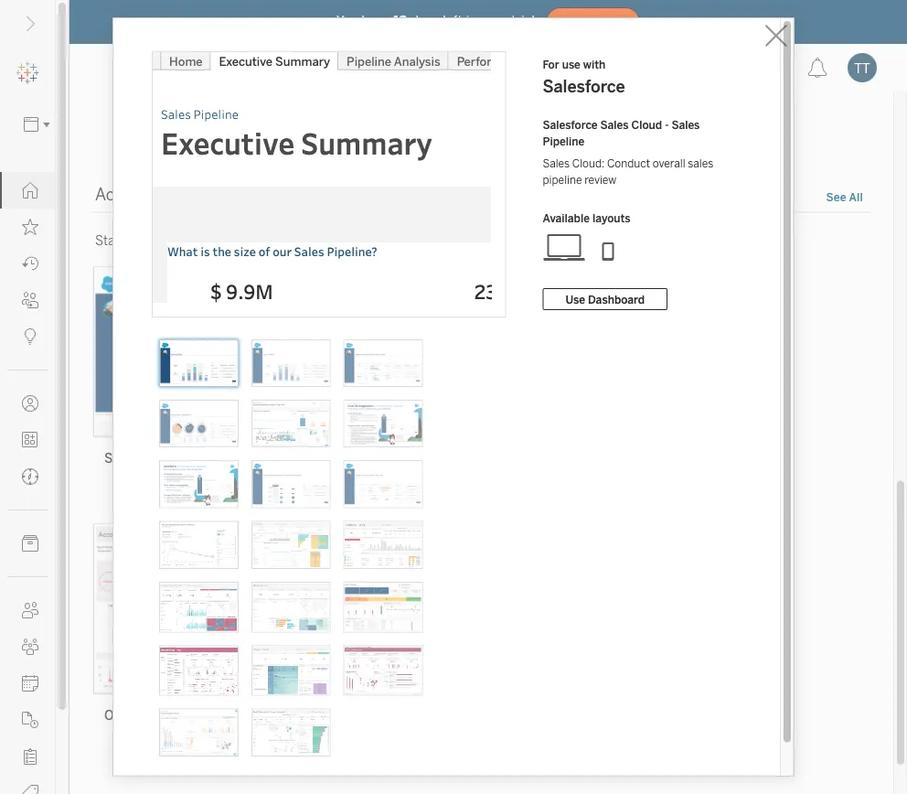 Task type: locate. For each thing, give the bounding box(es) containing it.
for use with salesforce
[[543, 58, 626, 97]]

in right "left"
[[466, 13, 477, 29]]

1 vertical spatial your
[[384, 233, 410, 248]]

built
[[192, 233, 218, 248]]

sales left cloud
[[601, 118, 629, 132]]

dashboard
[[588, 293, 645, 306]]

salesforce consumer goods cloud - key account management image
[[159, 400, 239, 448]]

0 horizontal spatial to
[[369, 233, 381, 248]]

or
[[487, 233, 500, 248]]

available
[[543, 212, 590, 225]]

salesforce down salesforce consumer goods cloud - key account management image
[[104, 451, 167, 467]]

0 vertical spatial use
[[562, 58, 581, 71]]

1 horizontal spatial in
[[466, 13, 477, 29]]

your left 'trial.'
[[481, 13, 508, 29]]

1 horizontal spatial to
[[601, 233, 613, 248]]

1 horizontal spatial data
[[572, 233, 598, 248]]

salesforce down the with at top right
[[543, 77, 626, 97]]

buy now button
[[546, 7, 641, 37]]

data
[[413, 233, 439, 248], [572, 233, 598, 248]]

overall
[[653, 157, 686, 170]]

to left get
[[601, 233, 613, 248]]

salesforce nonprofit cloud - donations image
[[159, 460, 239, 508]]

data left source,
[[413, 233, 439, 248]]

use dashboard button
[[543, 288, 668, 310]]

salesforce net zero cloud what-if image
[[159, 521, 239, 569]]

salesforce nonprofit cloud - grant management image
[[344, 400, 423, 448]]

2 horizontal spatial sales
[[672, 118, 700, 132]]

get
[[616, 233, 635, 248]]

1 vertical spatial in
[[355, 233, 366, 248]]

use
[[562, 58, 581, 71], [503, 233, 523, 248]]

review
[[585, 173, 617, 187]]

in right sign
[[355, 233, 366, 248]]

your right sign
[[384, 233, 410, 248]]

salesforce nonprofit case management image
[[344, 645, 423, 696]]

sales
[[601, 118, 629, 132], [672, 118, 700, 132], [543, 157, 570, 170]]

2 vertical spatial salesforce
[[104, 451, 167, 467]]

cloud
[[632, 118, 663, 132]]

eloqua
[[147, 709, 188, 724]]

to right sign
[[369, 233, 381, 248]]

0 horizontal spatial your
[[384, 233, 410, 248]]

pre-
[[169, 233, 192, 248]]

buy now
[[569, 16, 618, 28]]

data down the available layouts
[[572, 233, 598, 248]]

conduct
[[608, 157, 651, 170]]

2 data from the left
[[572, 233, 598, 248]]

simply
[[285, 233, 325, 248]]

sales up pipeline
[[543, 157, 570, 170]]

to
[[369, 233, 381, 248], [601, 233, 613, 248]]

salesforce opportunity tracking image
[[344, 521, 423, 569]]

salesforce nonprofit fundraising image
[[159, 708, 239, 757]]

0 horizontal spatial data
[[413, 233, 439, 248]]

your
[[481, 13, 508, 29], [384, 233, 410, 248]]

in
[[466, 13, 477, 29], [355, 233, 366, 248]]

salesforce up pipeline
[[543, 118, 598, 132]]

salesforce sales cloud - sales pipeline sales cloud: conduct overall sales pipeline review
[[543, 118, 714, 187]]

salesforce nonprofit program management image
[[159, 645, 239, 696]]

1 horizontal spatial sales
[[601, 118, 629, 132]]

sales right "-" on the right top of page
[[672, 118, 700, 132]]

started.
[[637, 233, 683, 248]]

salesforce case tracking image
[[344, 582, 423, 633]]

use right or
[[503, 233, 523, 248]]

0 horizontal spatial use
[[503, 233, 523, 248]]

0 vertical spatial in
[[466, 13, 477, 29]]

cloud:
[[573, 157, 605, 170]]

superstore flow
[[104, 76, 202, 91]]

1 horizontal spatial your
[[481, 13, 508, 29]]

use right the for
[[562, 58, 581, 71]]

1 horizontal spatial use
[[562, 58, 581, 71]]

salesforce inside salesforce sales cloud - sales pipeline sales cloud: conduct overall sales pipeline review
[[543, 118, 598, 132]]

see all link
[[826, 188, 865, 208]]

navigation panel element
[[0, 55, 55, 794]]

sample
[[526, 233, 569, 248]]

start
[[95, 233, 125, 248]]

1 vertical spatial salesforce
[[543, 118, 598, 132]]

1 data from the left
[[413, 233, 439, 248]]

salesforce
[[543, 77, 626, 97], [543, 118, 598, 132], [104, 451, 167, 467]]



Task type: vqa. For each thing, say whether or not it's contained in the screenshot.
Save button
no



Task type: describe. For each thing, give the bounding box(es) containing it.
salesforce opportunity overview image
[[159, 582, 239, 633]]

0 horizontal spatial in
[[355, 233, 366, 248]]

for
[[543, 58, 560, 71]]

salesforce sales cloud - sales pipeline image
[[159, 340, 239, 387]]

superstore
[[104, 76, 171, 91]]

flow
[[174, 76, 202, 91]]

trial.
[[512, 13, 539, 29]]

buy
[[569, 16, 590, 28]]

you have 13 days left in your trial.
[[337, 13, 539, 29]]

salesforce admin insights image
[[251, 400, 331, 448]]

pipeline
[[543, 173, 582, 187]]

salesforce account tracking image
[[251, 645, 331, 696]]

marketo
[[410, 451, 460, 467]]

see all
[[827, 191, 864, 204]]

-
[[665, 118, 669, 132]]

oracle
[[104, 709, 143, 724]]

salesforce sales cloud - weighted sales pipeline image
[[251, 340, 331, 387]]

salesforce open pipeline image
[[251, 521, 331, 569]]

use dashboard
[[566, 293, 645, 306]]

0 horizontal spatial sales
[[543, 157, 570, 170]]

salesforce for salesforce
[[104, 451, 167, 467]]

days
[[411, 13, 439, 29]]

see
[[827, 191, 847, 204]]

left
[[443, 13, 463, 29]]

1 vertical spatial use
[[503, 233, 523, 248]]

main navigation. press the up and down arrow keys to access links. element
[[0, 172, 55, 794]]

salesforce marketing leads image
[[251, 582, 331, 633]]

start from a pre-built workbook. simply sign in to your data source, or use sample data to get started.
[[95, 233, 683, 248]]

you
[[337, 13, 358, 29]]

from
[[128, 233, 156, 248]]

13
[[394, 13, 408, 29]]

use inside for use with salesforce
[[562, 58, 581, 71]]

sign
[[328, 233, 353, 248]]

pipeline
[[543, 135, 585, 148]]

1 to from the left
[[369, 233, 381, 248]]

salesforce service cloud - voice call image
[[344, 460, 423, 508]]

with
[[584, 58, 606, 71]]

phone image
[[587, 232, 631, 262]]

accelerators
[[95, 185, 190, 205]]

oracle eloqua
[[104, 709, 188, 724]]

0 vertical spatial salesforce
[[543, 77, 626, 97]]

all
[[850, 191, 864, 204]]

salesforce for salesforce sales cloud - sales pipeline sales cloud: conduct overall sales pipeline review
[[543, 118, 598, 132]]

a
[[159, 233, 166, 248]]

laptop image
[[543, 232, 587, 262]]

have
[[362, 13, 390, 29]]

source,
[[442, 233, 484, 248]]

available layouts
[[543, 212, 631, 225]]

salesforce top accounts image
[[251, 708, 331, 757]]

0 vertical spatial your
[[481, 13, 508, 29]]

layouts
[[593, 212, 631, 225]]

workbook.
[[221, 233, 282, 248]]

salesforce education cloud - academic admissions process image
[[251, 460, 331, 508]]

salesforce service cloud - service desk image
[[344, 340, 423, 387]]

now
[[593, 16, 618, 28]]

sales
[[688, 157, 714, 170]]

2 to from the left
[[601, 233, 613, 248]]

use
[[566, 293, 586, 306]]



